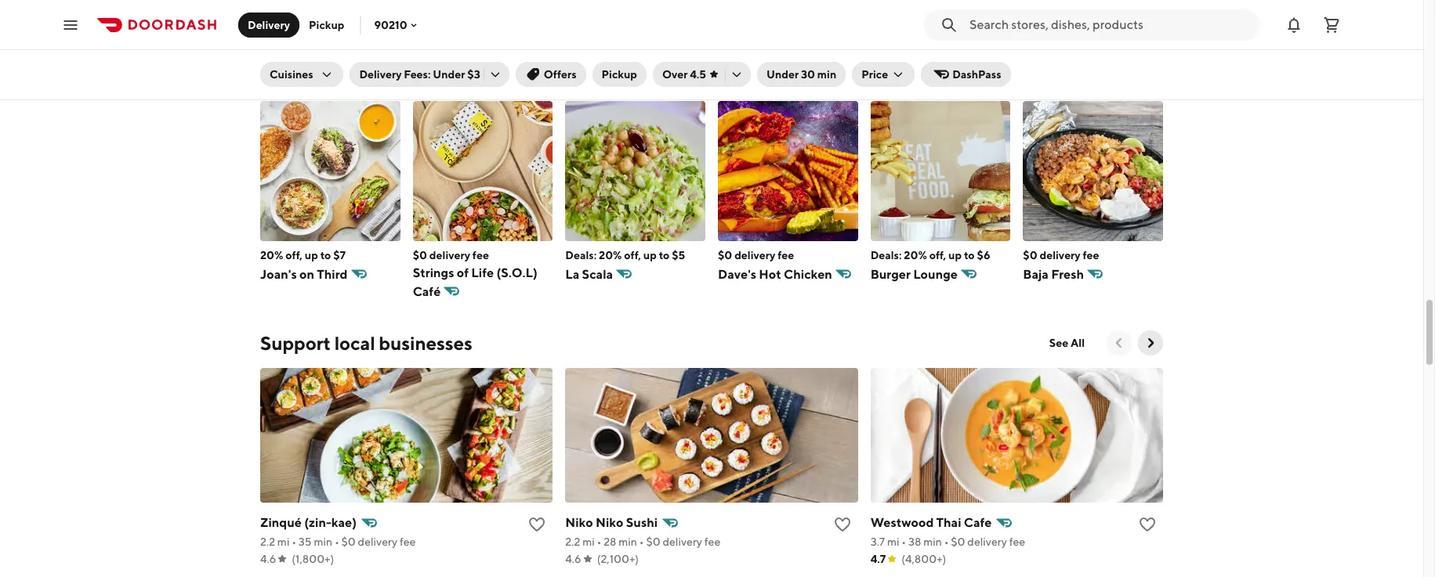 Task type: describe. For each thing, give the bounding box(es) containing it.
support local businesses link
[[260, 331, 473, 356]]

for
[[319, 65, 344, 87]]

deals: 20% off, up to $6
[[871, 249, 991, 262]]

to for burger lounge
[[964, 249, 975, 262]]

click to add this store to your saved list image for westwood thai cafe
[[1139, 516, 1157, 535]]

dashpass
[[953, 68, 1002, 81]]

30 inside the "3.5 mi • 30 min • $​0 delivery fee (12,100+)"
[[910, 4, 924, 16]]

4.5
[[690, 68, 707, 81]]

35
[[299, 536, 312, 549]]

$3
[[468, 68, 480, 81]]

0 horizontal spatial pickup button
[[300, 12, 354, 37]]

see
[[1050, 337, 1069, 349]]

fee inside the "3.5 mi • 30 min • $​0 delivery fee (12,100+)"
[[1012, 4, 1028, 16]]

$0 delivery fee for fresh
[[1023, 249, 1100, 262]]

baja
[[1023, 267, 1049, 282]]

cuisines button
[[260, 62, 344, 87]]

2.2 mi • 28 min • $​0 delivery fee
[[566, 536, 721, 549]]

support local businesses
[[260, 332, 473, 354]]

$​0 for westwood thai cafe
[[951, 536, 966, 549]]

$​0 inside the "3.5 mi • 30 min • $​0 delivery fee (12,100+)"
[[954, 4, 968, 16]]

delivery button
[[238, 12, 300, 37]]

joan's
[[260, 267, 297, 282]]

dashpass button
[[921, 62, 1011, 87]]

kae)
[[332, 516, 357, 531]]

price button
[[853, 62, 915, 87]]

zinqué (zin-kae)
[[260, 516, 357, 531]]

$0 for baja fresh
[[1023, 249, 1038, 262]]

scala
[[582, 267, 613, 282]]

under inside button
[[767, 68, 799, 81]]

dave's hot chicken
[[718, 267, 833, 282]]

90210 button
[[374, 18, 420, 31]]

chicken
[[784, 267, 833, 282]]

4.6 for zinqué (zin-kae)
[[260, 553, 276, 566]]

westwood
[[871, 516, 934, 531]]

29
[[299, 4, 312, 16]]

mi for westwood thai cafe
[[888, 536, 900, 549]]

fresh
[[1052, 267, 1085, 282]]

see all
[[1050, 337, 1085, 349]]

(12,100+)
[[902, 21, 948, 34]]

min inside under 30 min button
[[818, 68, 837, 81]]

delivery for delivery
[[248, 18, 290, 31]]

cafe
[[964, 516, 992, 531]]

2.2 mi • 35 min • $​0 delivery fee
[[260, 536, 416, 549]]

mi right 2.9
[[278, 4, 290, 16]]

1 to from the left
[[320, 249, 331, 262]]

thai
[[937, 516, 962, 531]]

la scala
[[566, 267, 613, 282]]

0 horizontal spatial pickup
[[309, 18, 345, 31]]

see all link
[[1040, 331, 1095, 356]]

to for la scala
[[659, 249, 670, 262]]

$0 delivery fee for of
[[413, 249, 489, 262]]

(zin-
[[304, 516, 332, 531]]

off, for burger lounge
[[930, 249, 947, 262]]

Store search: begin typing to search for stores available on DoorDash text field
[[970, 16, 1251, 33]]

20% off, up to $7
[[260, 249, 346, 262]]

previous button of carousel image
[[1112, 335, 1128, 351]]

(4,800+)
[[902, 553, 947, 566]]

dave's
[[718, 267, 757, 282]]

(1,800+)
[[292, 553, 334, 566]]

businesses
[[379, 332, 473, 354]]

30 inside button
[[801, 68, 815, 81]]

all
[[1071, 337, 1085, 349]]

third
[[317, 267, 348, 282]]

20% for la scala
[[599, 249, 622, 262]]

deals: for la
[[566, 249, 597, 262]]

$6
[[977, 249, 991, 262]]

3.5 mi • 30 min • $​0 delivery fee (12,100+)
[[871, 4, 1028, 34]]

1 vertical spatial pickup button
[[592, 62, 647, 87]]

3.5
[[871, 4, 887, 16]]

(2,800+)
[[292, 21, 336, 34]]

westwood thai cafe
[[871, 516, 992, 531]]

$0 delivery fee for hot
[[718, 249, 794, 262]]

2.2 for zinqué (zin-kae)
[[260, 536, 275, 549]]

deals: for burger
[[871, 249, 902, 262]]

1 niko from the left
[[566, 516, 593, 531]]

zinqué
[[260, 516, 302, 531]]

of
[[457, 266, 469, 280]]

delivery fees: under $3
[[359, 68, 480, 81]]

mi for niko niko sushi
[[583, 536, 595, 549]]

2.9 mi • 29 min • $​0 delivery fee
[[260, 4, 416, 16]]

$7
[[333, 249, 346, 262]]



Task type: locate. For each thing, give the bounding box(es) containing it.
pickup left over
[[602, 68, 637, 81]]

1 20% from the left
[[260, 249, 283, 262]]

offers for offers
[[544, 68, 577, 81]]

0 horizontal spatial 30
[[801, 68, 815, 81]]

mi right 3.5
[[889, 4, 901, 16]]

2.2 for niko niko sushi
[[566, 536, 581, 549]]

delivery down 2.9
[[248, 18, 290, 31]]

$​0 for zinqué (zin-kae)
[[342, 536, 356, 549]]

min right 28
[[619, 536, 637, 549]]

fee
[[400, 4, 416, 16], [1012, 4, 1028, 16], [473, 249, 489, 262], [778, 249, 794, 262], [1083, 249, 1100, 262], [400, 536, 416, 549], [705, 536, 721, 549], [1010, 536, 1026, 549]]

4.7
[[871, 553, 886, 566]]

min right 29
[[314, 4, 333, 16]]

sushi
[[626, 516, 658, 531]]

off, left $5
[[624, 249, 641, 262]]

min for 3.5 mi • 30 min • $​0 delivery fee (12,100+)
[[926, 4, 945, 16]]

$0 up strings
[[413, 249, 427, 262]]

1 horizontal spatial pickup
[[602, 68, 637, 81]]

mi for zinqué (zin-kae)
[[277, 536, 290, 549]]

on
[[300, 267, 314, 282]]

delivery for delivery fees: under $3
[[359, 68, 402, 81]]

•
[[292, 4, 297, 16], [335, 4, 340, 16], [903, 4, 908, 16], [947, 4, 952, 16], [292, 536, 296, 549], [335, 536, 339, 549], [597, 536, 602, 549], [640, 536, 644, 549], [902, 536, 907, 549], [945, 536, 949, 549]]

2 $0 delivery fee from the left
[[718, 249, 794, 262]]

niko up 28
[[596, 516, 624, 531]]

mi inside the "3.5 mi • 30 min • $​0 delivery fee (12,100+)"
[[889, 4, 901, 16]]

3.7 mi • 38 min • $​0 delivery fee
[[871, 536, 1026, 549]]

niko niko sushi
[[566, 516, 658, 531]]

3 20% from the left
[[904, 249, 927, 262]]

2 deals: from the left
[[871, 249, 902, 262]]

1 horizontal spatial 30
[[910, 4, 924, 16]]

price
[[862, 68, 889, 81]]

1 horizontal spatial offers
[[544, 68, 577, 81]]

3 click to add this store to your saved list image from the left
[[1139, 516, 1157, 535]]

3 to from the left
[[964, 249, 975, 262]]

open menu image
[[61, 15, 80, 34]]

hot
[[759, 267, 782, 282]]

$0 delivery fee up hot
[[718, 249, 794, 262]]

mi left 28
[[583, 536, 595, 549]]

1 under from the left
[[433, 68, 465, 81]]

min for 2.2 mi • 35 min • $​0 delivery fee
[[314, 536, 333, 549]]

0 horizontal spatial to
[[320, 249, 331, 262]]

burger
[[871, 267, 911, 282]]

1 horizontal spatial 4.6
[[566, 553, 582, 566]]

4.6
[[260, 553, 276, 566], [566, 553, 582, 566]]

$0 for dave's hot chicken
[[718, 249, 733, 262]]

up up on on the top of the page
[[305, 249, 318, 262]]

baja fresh
[[1023, 267, 1085, 282]]

0 horizontal spatial delivery
[[248, 18, 290, 31]]

28
[[604, 536, 617, 549]]

0 horizontal spatial $0
[[413, 249, 427, 262]]

2 horizontal spatial to
[[964, 249, 975, 262]]

1 vertical spatial delivery
[[359, 68, 402, 81]]

$​0 down sushi
[[646, 536, 661, 549]]

1 horizontal spatial up
[[644, 249, 657, 262]]

0 vertical spatial pickup
[[309, 18, 345, 31]]

min left price
[[818, 68, 837, 81]]

$5
[[672, 249, 686, 262]]

2 click to add this store to your saved list image from the left
[[833, 516, 852, 535]]

off, for la scala
[[624, 249, 641, 262]]

off, up the lounge
[[930, 249, 947, 262]]

to
[[320, 249, 331, 262], [659, 249, 670, 262], [964, 249, 975, 262]]

30 up the '(12,100+)'
[[910, 4, 924, 16]]

min right 35
[[314, 536, 333, 549]]

1 horizontal spatial niko
[[596, 516, 624, 531]]

to left the $7 at the top
[[320, 249, 331, 262]]

pickup button up for
[[300, 12, 354, 37]]

2 to from the left
[[659, 249, 670, 262]]

deals:
[[566, 249, 597, 262], [871, 249, 902, 262]]

up for burger
[[949, 249, 962, 262]]

2 horizontal spatial up
[[949, 249, 962, 262]]

life
[[471, 266, 494, 280]]

20%
[[260, 249, 283, 262], [599, 249, 622, 262], [904, 249, 927, 262]]

up for la
[[644, 249, 657, 262]]

click to add this store to your saved list image for zinqué (zin-kae)
[[528, 516, 547, 535]]

2 niko from the left
[[596, 516, 624, 531]]

delivery inside the "3.5 mi • 30 min • $​0 delivery fee (12,100+)"
[[970, 4, 1010, 16]]

0 horizontal spatial 4.6
[[260, 553, 276, 566]]

min for 2.9 mi • 29 min • $​0 delivery fee
[[314, 4, 333, 16]]

1 up from the left
[[305, 249, 318, 262]]

4.6 left (2,100+)
[[566, 553, 582, 566]]

mi right 3.7
[[888, 536, 900, 549]]

4.6 down zinqué
[[260, 553, 276, 566]]

click to add this store to your saved list image for niko niko sushi
[[833, 516, 852, 535]]

to left $6
[[964, 249, 975, 262]]

niko left sushi
[[566, 516, 593, 531]]

offers for offers for you
[[260, 65, 316, 87]]

cuisines
[[270, 68, 313, 81]]

offers for you
[[260, 65, 381, 87]]

$0 delivery fee up of
[[413, 249, 489, 262]]

mi down zinqué
[[277, 536, 290, 549]]

offers
[[260, 65, 316, 87], [544, 68, 577, 81]]

3 $0 delivery fee from the left
[[1023, 249, 1100, 262]]

0 horizontal spatial 2.2
[[260, 536, 275, 549]]

2.2 down zinqué
[[260, 536, 275, 549]]

click to add this store to your saved list image
[[528, 516, 547, 535], [833, 516, 852, 535], [1139, 516, 1157, 535]]

1 off, from the left
[[286, 249, 303, 262]]

3 off, from the left
[[930, 249, 947, 262]]

1 horizontal spatial $0 delivery fee
[[718, 249, 794, 262]]

0 horizontal spatial up
[[305, 249, 318, 262]]

up up the lounge
[[949, 249, 962, 262]]

mi
[[278, 4, 290, 16], [889, 4, 901, 16], [277, 536, 290, 549], [583, 536, 595, 549], [888, 536, 900, 549]]

pickup down 2.9 mi • 29 min • $​0 delivery fee
[[309, 18, 345, 31]]

2 horizontal spatial 20%
[[904, 249, 927, 262]]

$​0 up dashpass button
[[954, 4, 968, 16]]

offers button
[[516, 62, 586, 87]]

$0 delivery fee up the fresh
[[1023, 249, 1100, 262]]

min
[[314, 4, 333, 16], [926, 4, 945, 16], [818, 68, 837, 81], [314, 536, 333, 549], [619, 536, 637, 549], [924, 536, 942, 549]]

$0 up "dave's" at the top right of the page
[[718, 249, 733, 262]]

min up the '(12,100+)'
[[926, 4, 945, 16]]

20% up joan's
[[260, 249, 283, 262]]

up left $5
[[644, 249, 657, 262]]

over 4.5
[[663, 68, 707, 81]]

1 horizontal spatial to
[[659, 249, 670, 262]]

2 up from the left
[[644, 249, 657, 262]]

deals: up burger
[[871, 249, 902, 262]]

90210
[[374, 18, 407, 31]]

2 horizontal spatial click to add this store to your saved list image
[[1139, 516, 1157, 535]]

strings of life (s.o.l) café
[[413, 266, 538, 299]]

1 horizontal spatial 20%
[[599, 249, 622, 262]]

$​0
[[342, 4, 356, 16], [954, 4, 968, 16], [342, 536, 356, 549], [646, 536, 661, 549], [951, 536, 966, 549]]

la
[[566, 267, 580, 282]]

$0
[[413, 249, 427, 262], [718, 249, 733, 262], [1023, 249, 1038, 262]]

$0 for strings of life (s.o.l) café
[[413, 249, 427, 262]]

0 vertical spatial delivery
[[248, 18, 290, 31]]

30 left price
[[801, 68, 815, 81]]

min inside the "3.5 mi • 30 min • $​0 delivery fee (12,100+)"
[[926, 4, 945, 16]]

3 $0 from the left
[[1023, 249, 1038, 262]]

(s.o.l)
[[497, 266, 538, 280]]

over
[[663, 68, 688, 81]]

1 horizontal spatial under
[[767, 68, 799, 81]]

2 horizontal spatial $0
[[1023, 249, 1038, 262]]

you
[[348, 65, 381, 87]]

0 horizontal spatial off,
[[286, 249, 303, 262]]

1 vertical spatial 30
[[801, 68, 815, 81]]

1 vertical spatial pickup
[[602, 68, 637, 81]]

0 horizontal spatial deals:
[[566, 249, 597, 262]]

under 30 min
[[767, 68, 837, 81]]

1 horizontal spatial $0
[[718, 249, 733, 262]]

pickup button left over
[[592, 62, 647, 87]]

next button of carousel image
[[1143, 335, 1159, 351]]

2.9
[[260, 4, 276, 16]]

delivery
[[248, 18, 290, 31], [359, 68, 402, 81]]

min for 2.2 mi • 28 min • $​0 delivery fee
[[619, 536, 637, 549]]

delivery left fees:
[[359, 68, 402, 81]]

4.8
[[260, 21, 276, 34]]

3.7
[[871, 536, 885, 549]]

2 off, from the left
[[624, 249, 641, 262]]

38
[[909, 536, 922, 549]]

1 horizontal spatial deals:
[[871, 249, 902, 262]]

2 under from the left
[[767, 68, 799, 81]]

20% for burger lounge
[[904, 249, 927, 262]]

deals: 20% off, up to $5
[[566, 249, 686, 262]]

burger lounge
[[871, 267, 958, 282]]

1 deals: from the left
[[566, 249, 597, 262]]

offers inside button
[[544, 68, 577, 81]]

min for 3.7 mi • 38 min • $​0 delivery fee
[[924, 536, 942, 549]]

niko
[[566, 516, 593, 531], [596, 516, 624, 531]]

0 horizontal spatial 20%
[[260, 249, 283, 262]]

under 30 min button
[[757, 62, 846, 87]]

2 horizontal spatial $0 delivery fee
[[1023, 249, 1100, 262]]

1 4.6 from the left
[[260, 553, 276, 566]]

1 2.2 from the left
[[260, 536, 275, 549]]

1 horizontal spatial 2.2
[[566, 536, 581, 549]]

$0 up 'baja'
[[1023, 249, 1038, 262]]

min right 38
[[924, 536, 942, 549]]

2 $0 from the left
[[718, 249, 733, 262]]

under
[[433, 68, 465, 81], [767, 68, 799, 81]]

0 horizontal spatial $0 delivery fee
[[413, 249, 489, 262]]

0 items, open order cart image
[[1323, 15, 1342, 34]]

0 horizontal spatial niko
[[566, 516, 593, 531]]

over 4.5 button
[[653, 62, 751, 87]]

to left $5
[[659, 249, 670, 262]]

2 horizontal spatial off,
[[930, 249, 947, 262]]

20% up scala
[[599, 249, 622, 262]]

1 $0 from the left
[[413, 249, 427, 262]]

0 horizontal spatial click to add this store to your saved list image
[[528, 516, 547, 535]]

pickup
[[309, 18, 345, 31], [602, 68, 637, 81]]

1 horizontal spatial delivery
[[359, 68, 402, 81]]

lounge
[[914, 267, 958, 282]]

off, up 'joan's on third'
[[286, 249, 303, 262]]

café
[[413, 284, 441, 299]]

(2,100+)
[[597, 553, 639, 566]]

2 4.6 from the left
[[566, 553, 582, 566]]

0 horizontal spatial offers
[[260, 65, 316, 87]]

2 20% from the left
[[599, 249, 622, 262]]

$​0 right 29
[[342, 4, 356, 16]]

$​0 down kae) at the bottom left
[[342, 536, 356, 549]]

3 up from the left
[[949, 249, 962, 262]]

delivery inside button
[[248, 18, 290, 31]]

off,
[[286, 249, 303, 262], [624, 249, 641, 262], [930, 249, 947, 262]]

1 $0 delivery fee from the left
[[413, 249, 489, 262]]

30
[[910, 4, 924, 16], [801, 68, 815, 81]]

up
[[305, 249, 318, 262], [644, 249, 657, 262], [949, 249, 962, 262]]

2 2.2 from the left
[[566, 536, 581, 549]]

local
[[335, 332, 375, 354]]

2.2 left 28
[[566, 536, 581, 549]]

fees:
[[404, 68, 431, 81]]

1 horizontal spatial pickup button
[[592, 62, 647, 87]]

0 vertical spatial pickup button
[[300, 12, 354, 37]]

joan's on third
[[260, 267, 348, 282]]

deals: up la scala
[[566, 249, 597, 262]]

delivery
[[358, 4, 398, 16], [970, 4, 1010, 16], [430, 249, 470, 262], [735, 249, 776, 262], [1040, 249, 1081, 262], [358, 536, 398, 549], [663, 536, 703, 549], [968, 536, 1008, 549]]

1 horizontal spatial off,
[[624, 249, 641, 262]]

$​0 down thai at the bottom of the page
[[951, 536, 966, 549]]

strings
[[413, 266, 454, 280]]

pickup button
[[300, 12, 354, 37], [592, 62, 647, 87]]

4.6 for niko niko sushi
[[566, 553, 582, 566]]

1 horizontal spatial click to add this store to your saved list image
[[833, 516, 852, 535]]

$​0 for niko niko sushi
[[646, 536, 661, 549]]

0 horizontal spatial under
[[433, 68, 465, 81]]

offers for you link
[[260, 64, 381, 89]]

20% up burger lounge
[[904, 249, 927, 262]]

notification bell image
[[1285, 15, 1304, 34]]

support
[[260, 332, 331, 354]]

1 click to add this store to your saved list image from the left
[[528, 516, 547, 535]]

0 vertical spatial 30
[[910, 4, 924, 16]]



Task type: vqa. For each thing, say whether or not it's contained in the screenshot.


